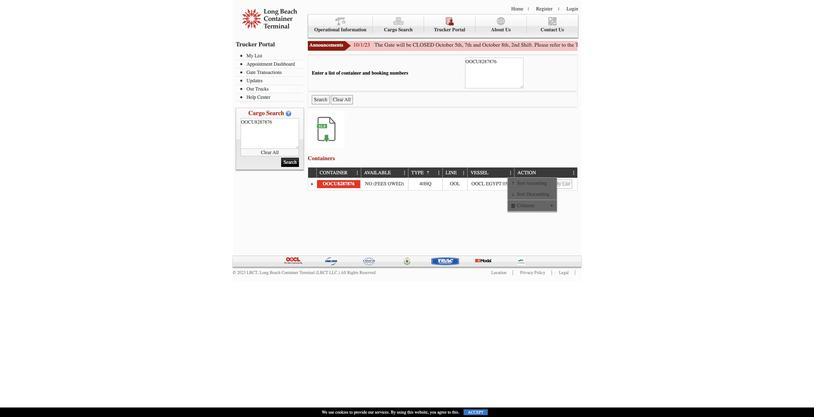 Task type: vqa. For each thing, say whether or not it's contained in the screenshot.
ACTION edit column settings icon
no



Task type: locate. For each thing, give the bounding box(es) containing it.
1 vertical spatial menu bar
[[236, 52, 307, 102]]

gate right 'truck'
[[590, 41, 601, 48]]

trucker
[[434, 27, 451, 33], [236, 41, 257, 48]]

edit column settings image for line
[[462, 171, 467, 175]]

provide
[[354, 410, 367, 415]]

numbers
[[390, 70, 409, 76]]

2 | from the left
[[559, 6, 560, 12]]

accept
[[468, 410, 484, 415]]

2 sort from the top
[[517, 192, 526, 197]]

ool cell
[[443, 178, 468, 190]]

portal up 5th,
[[453, 27, 466, 33]]

0 vertical spatial and
[[473, 41, 481, 48]]

0 horizontal spatial portal
[[259, 41, 275, 48]]

0 horizontal spatial gate
[[247, 70, 256, 75]]

trucker portal link
[[425, 16, 476, 33]]

1 horizontal spatial trucker
[[434, 27, 451, 33]]

home
[[512, 6, 524, 12]]

container
[[342, 70, 362, 76]]

legal
[[560, 270, 569, 275]]

this.
[[453, 410, 460, 415]]

1 vertical spatial and
[[363, 70, 371, 76]]

1 vertical spatial portal
[[259, 41, 275, 48]]

search inside the cargo search link
[[399, 27, 413, 33]]

2 row from the top
[[308, 178, 578, 190]]

1 horizontal spatial all
[[341, 270, 347, 275]]

menu bar containing sort ascending
[[508, 178, 557, 211]]

| right home
[[528, 6, 529, 12]]

october left 8th,
[[483, 41, 501, 48]]

october
[[436, 41, 454, 48], [483, 41, 501, 48]]

0 vertical spatial trucker
[[434, 27, 451, 33]]

gate
[[664, 41, 673, 48]]

1 vertical spatial trucker
[[236, 41, 257, 48]]

website,
[[415, 410, 429, 415]]

sort up columns
[[517, 192, 526, 197]]

contact us link
[[527, 16, 579, 33]]

2 edit column settings image from the left
[[462, 171, 467, 175]]

1 vertical spatial sort
[[517, 192, 526, 197]]

to left this.
[[448, 410, 451, 415]]

0 horizontal spatial the
[[568, 41, 575, 48]]

container
[[320, 170, 348, 176]]

updates
[[247, 78, 263, 83]]

edit column settings image
[[403, 171, 408, 175], [437, 171, 442, 175]]

0 horizontal spatial for
[[639, 41, 646, 48]]

gate up updates
[[247, 70, 256, 75]]

10/1/23 the gate will be closed october 5th, 7th and october 8th, 2nd shift. please refer to the truck gate hours web page for further gate details for the week.
[[354, 41, 719, 48]]

row
[[308, 168, 578, 178], [308, 178, 578, 190]]

contact us
[[541, 27, 565, 33]]

0 horizontal spatial october
[[436, 41, 454, 48]]

2 us from the left
[[559, 27, 565, 33]]

all inside button
[[273, 150, 279, 155]]

0 vertical spatial menu bar
[[308, 14, 579, 38]]

1 horizontal spatial portal
[[453, 27, 466, 33]]

container link
[[320, 168, 351, 178]]

us
[[506, 27, 511, 33], [559, 27, 565, 33]]

edit column settings image inside available column header
[[403, 171, 408, 175]]

edit column settings image left line
[[437, 171, 442, 175]]

policy
[[535, 270, 546, 275]]

cargo search up will
[[384, 27, 413, 33]]

edit column settings image inside container column header
[[355, 171, 360, 175]]

1 us from the left
[[506, 27, 511, 33]]

the left 'truck'
[[568, 41, 575, 48]]

1 horizontal spatial cargo
[[384, 27, 398, 33]]

and right the 7th
[[473, 41, 481, 48]]

1 horizontal spatial for
[[690, 41, 697, 48]]

edit column settings image left type
[[403, 171, 408, 175]]

operational
[[315, 27, 340, 33]]

edit column settings image for action
[[572, 171, 577, 175]]

row containing oocu8287876
[[308, 178, 578, 190]]

us inside 'link'
[[559, 27, 565, 33]]

Enter container numbers and/ or booking numbers. Press ESC to reset input box text field
[[466, 58, 524, 88]]

None button
[[331, 95, 353, 104], [520, 179, 550, 189], [553, 179, 573, 189], [331, 95, 353, 104], [520, 179, 550, 189], [553, 179, 573, 189]]

edit column settings image
[[355, 171, 360, 175], [462, 171, 467, 175], [509, 171, 514, 175], [572, 171, 577, 175]]

1 vertical spatial trucker portal
[[236, 41, 275, 48]]

1 vertical spatial cargo
[[249, 110, 265, 117]]

edit column settings image inside action column header
[[572, 171, 577, 175]]

1 horizontal spatial october
[[483, 41, 501, 48]]

1 edit column settings image from the left
[[355, 171, 360, 175]]

edit column settings image inside type "column header"
[[437, 171, 442, 175]]

1 sort from the top
[[517, 181, 526, 186]]

1 horizontal spatial and
[[473, 41, 481, 48]]

to
[[562, 41, 567, 48], [350, 410, 353, 415], [448, 410, 451, 415]]

egypt
[[486, 181, 502, 187]]

0 horizontal spatial to
[[350, 410, 353, 415]]

further
[[647, 41, 662, 48]]

1 horizontal spatial |
[[559, 6, 560, 12]]

1 horizontal spatial the
[[698, 41, 705, 48]]

my list link
[[241, 53, 304, 59]]

terminal
[[300, 270, 315, 275]]

cookies
[[336, 410, 349, 415]]

of
[[336, 70, 341, 76]]

to right refer
[[562, 41, 567, 48]]

row down line
[[308, 178, 578, 190]]

the
[[375, 41, 383, 48]]

to left provide
[[350, 410, 353, 415]]

10/1/23
[[354, 41, 370, 48]]

line column header
[[443, 168, 468, 178]]

7th
[[465, 41, 472, 48]]

0 horizontal spatial cargo search
[[249, 110, 284, 117]]

for right 'details'
[[690, 41, 697, 48]]

booking
[[372, 70, 389, 76]]

1 horizontal spatial us
[[559, 27, 565, 33]]

1 vertical spatial search
[[267, 110, 284, 117]]

trucker inside menu bar
[[434, 27, 451, 33]]

clear all button
[[241, 149, 299, 156]]

cell
[[515, 178, 578, 190]]

the left week. on the top right of page
[[698, 41, 705, 48]]

login
[[567, 6, 579, 12]]

0 vertical spatial all
[[273, 150, 279, 155]]

for
[[639, 41, 646, 48], [690, 41, 697, 48]]

accept button
[[464, 409, 488, 415]]

oocl egypt 054 cell
[[468, 178, 515, 190]]

cargo search down the center
[[249, 110, 284, 117]]

october left 5th,
[[436, 41, 454, 48]]

menu bar
[[308, 14, 579, 38], [236, 52, 307, 102], [508, 178, 557, 211]]

no
[[365, 181, 373, 187]]

edit column settings image for container
[[355, 171, 360, 175]]

action
[[518, 170, 536, 176]]

0 horizontal spatial edit column settings image
[[403, 171, 408, 175]]

1 horizontal spatial search
[[399, 27, 413, 33]]

2 vertical spatial menu bar
[[508, 178, 557, 211]]

search
[[399, 27, 413, 33], [267, 110, 284, 117]]

search down help center link
[[267, 110, 284, 117]]

privacy
[[521, 270, 534, 275]]

sort ascending
[[517, 181, 548, 186]]

0 horizontal spatial all
[[273, 150, 279, 155]]

0 vertical spatial cargo
[[384, 27, 398, 33]]

© 2023 lbct, long beach container terminal (lbct llc.) all rights reserved.
[[233, 270, 377, 275]]

columns
[[517, 203, 535, 208]]

edit column settings image for available
[[403, 171, 408, 175]]

oocu8287876 cell
[[317, 178, 361, 190]]

all right "clear"
[[273, 150, 279, 155]]

vessel column header
[[468, 168, 515, 178]]

about us link
[[476, 16, 527, 33]]

line
[[446, 170, 457, 176]]

trucker up closed
[[434, 27, 451, 33]]

agree
[[438, 410, 447, 415]]

operational information
[[315, 27, 367, 33]]

enter a list of container and booking numbers
[[312, 70, 409, 76]]

trucker up my
[[236, 41, 257, 48]]

all right llc.)
[[341, 270, 347, 275]]

0 horizontal spatial us
[[506, 27, 511, 33]]

cargo up will
[[384, 27, 398, 33]]

list
[[329, 70, 335, 76]]

| left login
[[559, 6, 560, 12]]

0 vertical spatial sort
[[517, 181, 526, 186]]

announcements
[[310, 42, 344, 48]]

login link
[[567, 6, 579, 12]]

1 horizontal spatial trucker portal
[[434, 27, 466, 33]]

available
[[364, 170, 391, 176]]

oocl egypt 054
[[472, 181, 511, 187]]

tree grid
[[308, 168, 578, 190]]

portal up my list link
[[259, 41, 275, 48]]

sort descending
[[517, 192, 550, 197]]

trucker portal up list
[[236, 41, 275, 48]]

us for about us
[[506, 27, 511, 33]]

4 edit column settings image from the left
[[572, 171, 577, 175]]

0 vertical spatial portal
[[453, 27, 466, 33]]

2nd
[[512, 41, 520, 48]]

reserved.
[[360, 270, 377, 275]]

us right about
[[506, 27, 511, 33]]

gate
[[385, 41, 395, 48], [590, 41, 601, 48], [247, 70, 256, 75]]

and left booking
[[363, 70, 371, 76]]

sort down "action" at right top
[[517, 181, 526, 186]]

1 vertical spatial all
[[341, 270, 347, 275]]

edit column settings image inside vessel column header
[[509, 171, 514, 175]]

trucker portal up 5th,
[[434, 27, 466, 33]]

about
[[492, 27, 505, 33]]

home link
[[512, 6, 524, 12]]

clear
[[261, 150, 272, 155]]

3 edit column settings image from the left
[[509, 171, 514, 175]]

2 edit column settings image from the left
[[437, 171, 442, 175]]

contact
[[541, 27, 558, 33]]

for right page
[[639, 41, 646, 48]]

row up 'ool'
[[308, 168, 578, 178]]

ascending
[[527, 181, 548, 186]]

appointment
[[247, 61, 273, 67]]

cargo down help
[[249, 110, 265, 117]]

refer
[[550, 41, 561, 48]]

action column header
[[515, 168, 578, 178]]

0 vertical spatial search
[[399, 27, 413, 33]]

0 vertical spatial cargo search
[[384, 27, 413, 33]]

search up 'be'
[[399, 27, 413, 33]]

our
[[247, 86, 254, 92]]

1 edit column settings image from the left
[[403, 171, 408, 175]]

None submit
[[312, 95, 330, 104], [282, 158, 299, 167], [312, 95, 330, 104], [282, 158, 299, 167]]

we
[[322, 410, 328, 415]]

ool
[[450, 181, 460, 187]]

1 horizontal spatial gate
[[385, 41, 395, 48]]

edit column settings image inside line column header
[[462, 171, 467, 175]]

appointment dashboard link
[[241, 61, 304, 67]]

gate right the
[[385, 41, 395, 48]]

sort
[[517, 181, 526, 186], [517, 192, 526, 197]]

trucker portal inside menu bar
[[434, 27, 466, 33]]

1 row from the top
[[308, 168, 578, 178]]

0 horizontal spatial |
[[528, 6, 529, 12]]

2 horizontal spatial to
[[562, 41, 567, 48]]

0 vertical spatial trucker portal
[[434, 27, 466, 33]]

us right contact
[[559, 27, 565, 33]]

1 horizontal spatial cargo search
[[384, 27, 413, 33]]

the
[[568, 41, 575, 48], [698, 41, 705, 48]]

1 horizontal spatial edit column settings image
[[437, 171, 442, 175]]

available column header
[[361, 168, 408, 178]]



Task type: describe. For each thing, give the bounding box(es) containing it.
center
[[258, 95, 271, 100]]

cargo inside menu bar
[[384, 27, 398, 33]]

2 the from the left
[[698, 41, 705, 48]]

updates link
[[241, 78, 304, 83]]

will
[[397, 41, 405, 48]]

0 horizontal spatial trucker portal
[[236, 41, 275, 48]]

no (fees owed)
[[365, 181, 404, 187]]

please
[[535, 41, 549, 48]]

web
[[617, 41, 626, 48]]

this
[[408, 410, 414, 415]]

1 | from the left
[[528, 6, 529, 12]]

location
[[492, 270, 507, 275]]

2 october from the left
[[483, 41, 501, 48]]

action link
[[518, 168, 539, 178]]

transactions
[[257, 70, 282, 75]]

(lbct
[[316, 270, 329, 275]]

be
[[407, 41, 412, 48]]

©
[[233, 270, 236, 275]]

trucks
[[256, 86, 269, 92]]

portal inside menu bar
[[453, 27, 466, 33]]

40hq cell
[[408, 178, 443, 190]]

0 horizontal spatial search
[[267, 110, 284, 117]]

cargo search inside menu bar
[[384, 27, 413, 33]]

2023
[[237, 270, 246, 275]]

details
[[674, 41, 689, 48]]

no (fees owed) cell
[[361, 178, 408, 190]]

operational information link
[[308, 16, 373, 33]]

enter
[[312, 70, 324, 76]]

you
[[430, 410, 437, 415]]

0 horizontal spatial cargo
[[249, 110, 265, 117]]

menu bar containing my list
[[236, 52, 307, 102]]

us for contact us
[[559, 27, 565, 33]]

available link
[[364, 168, 394, 178]]

sort for sort ascending
[[517, 181, 526, 186]]

page
[[628, 41, 638, 48]]

gate inside "my list appointment dashboard gate transactions updates our trucks help center"
[[247, 70, 256, 75]]

help center link
[[241, 95, 304, 100]]

use
[[329, 410, 335, 415]]

my
[[247, 53, 254, 59]]

8th,
[[502, 41, 510, 48]]

hours
[[602, 41, 616, 48]]

2 horizontal spatial gate
[[590, 41, 601, 48]]

week.
[[706, 41, 719, 48]]

clear all
[[261, 150, 279, 155]]

1 vertical spatial cargo search
[[249, 110, 284, 117]]

by
[[391, 410, 396, 415]]

long
[[260, 270, 269, 275]]

lbct,
[[247, 270, 259, 275]]

help
[[247, 95, 256, 100]]

services.
[[375, 410, 390, 415]]

054
[[503, 181, 511, 187]]

container column header
[[317, 168, 361, 178]]

menu bar containing operational information
[[308, 14, 579, 38]]

descending
[[527, 192, 550, 197]]

tree grid containing container
[[308, 168, 578, 190]]

40hq
[[420, 181, 432, 187]]

edit column settings image for type
[[437, 171, 442, 175]]

vessel
[[471, 170, 489, 176]]

truck
[[576, 41, 589, 48]]

rights
[[348, 270, 359, 275]]

edit column settings image for vessel
[[509, 171, 514, 175]]

type
[[412, 170, 424, 176]]

sort for sort descending
[[517, 192, 526, 197]]

1 the from the left
[[568, 41, 575, 48]]

0 horizontal spatial and
[[363, 70, 371, 76]]

1 horizontal spatial to
[[448, 410, 451, 415]]

information
[[341, 27, 367, 33]]

a
[[325, 70, 328, 76]]

row containing container
[[308, 168, 578, 178]]

gate transactions link
[[241, 70, 304, 75]]

location link
[[492, 270, 507, 275]]

beach
[[270, 270, 281, 275]]

privacy policy
[[521, 270, 546, 275]]

closed
[[413, 41, 435, 48]]

type column header
[[408, 168, 443, 178]]

container
[[282, 270, 299, 275]]

vessel link
[[471, 168, 492, 178]]

(fees
[[374, 181, 387, 187]]

1 for from the left
[[639, 41, 646, 48]]

my list appointment dashboard gate transactions updates our trucks help center
[[247, 53, 295, 100]]

we use cookies to provide our services. by using this website, you agree to this.
[[322, 410, 460, 415]]

containers
[[308, 155, 335, 162]]

cargo search link
[[373, 16, 425, 33]]

legal link
[[560, 270, 569, 275]]

register
[[537, 6, 553, 12]]

dashboard
[[274, 61, 295, 67]]

using
[[397, 410, 407, 415]]

owed)
[[388, 181, 404, 187]]

Enter container numbers and/ or booking numbers.  text field
[[241, 118, 299, 149]]

oocu8287876
[[323, 181, 355, 187]]

2 for from the left
[[690, 41, 697, 48]]

line link
[[446, 168, 460, 178]]

0 horizontal spatial trucker
[[236, 41, 257, 48]]

1 october from the left
[[436, 41, 454, 48]]



